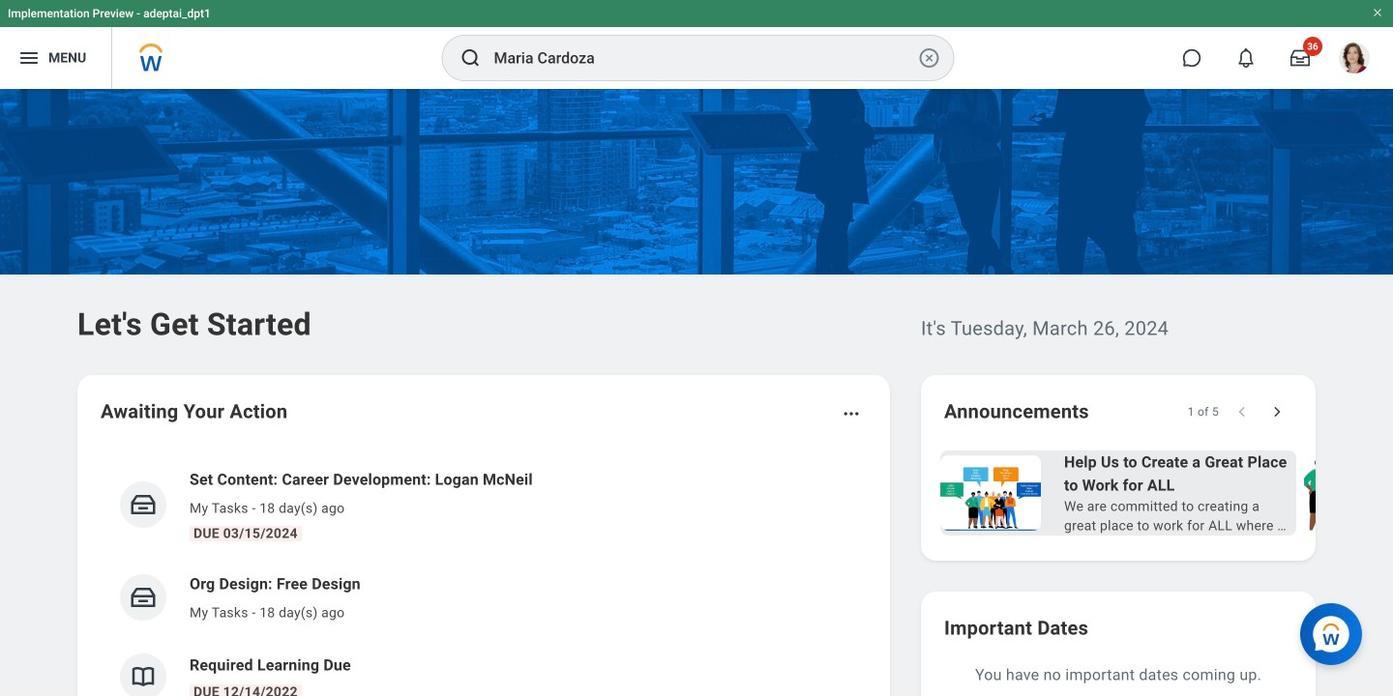 Task type: vqa. For each thing, say whether or not it's contained in the screenshot.
LIST
yes



Task type: describe. For each thing, give the bounding box(es) containing it.
0 horizontal spatial list
[[101, 453, 867, 697]]

profile logan mcneil image
[[1339, 43, 1370, 77]]

notifications large image
[[1237, 48, 1256, 68]]

book open image
[[129, 663, 158, 692]]

1 inbox image from the top
[[129, 491, 158, 520]]



Task type: locate. For each thing, give the bounding box(es) containing it.
status
[[1188, 404, 1219, 420]]

close environment banner image
[[1372, 7, 1384, 18]]

x circle image
[[918, 46, 941, 70]]

main content
[[0, 89, 1393, 697]]

0 vertical spatial inbox image
[[129, 491, 158, 520]]

chevron right small image
[[1267, 402, 1287, 422]]

search image
[[459, 46, 482, 70]]

inbox image
[[129, 491, 158, 520], [129, 583, 158, 612]]

chevron left small image
[[1233, 402, 1252, 422]]

1 vertical spatial inbox image
[[129, 583, 158, 612]]

1 horizontal spatial list
[[937, 449, 1393, 538]]

list
[[937, 449, 1393, 538], [101, 453, 867, 697]]

inbox large image
[[1291, 48, 1310, 68]]

banner
[[0, 0, 1393, 89]]

Search Workday  search field
[[494, 37, 914, 79]]

justify image
[[17, 46, 41, 70]]

2 inbox image from the top
[[129, 583, 158, 612]]



